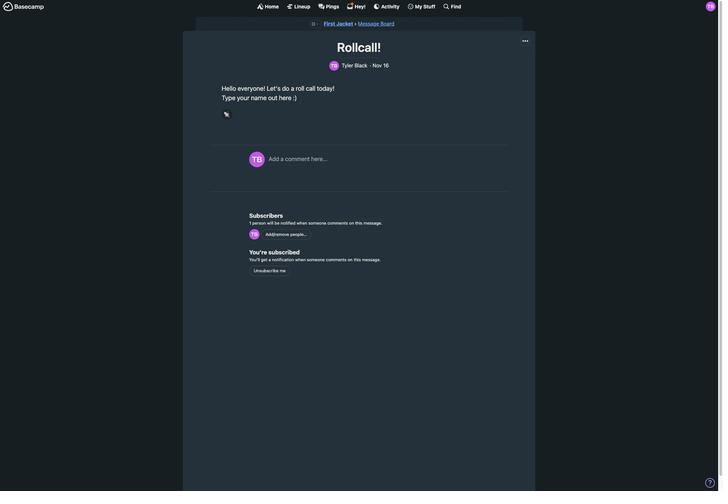 Task type: locate. For each thing, give the bounding box(es) containing it.
you're subscribed you'll get a notification when someone comments on this message.
[[249, 249, 381, 262]]

message board link
[[358, 21, 395, 27]]

when up people…
[[297, 220, 307, 226]]

be
[[275, 220, 280, 226]]

when right notification
[[295, 257, 306, 262]]

subscribers
[[249, 212, 283, 219]]

›
[[355, 21, 357, 27]]

2 vertical spatial a
[[269, 257, 271, 262]]

1 vertical spatial when
[[295, 257, 306, 262]]

tyler black image
[[330, 61, 339, 71]]

me
[[280, 268, 286, 273]]

nov 16
[[373, 63, 389, 68]]

:)
[[293, 94, 297, 102]]

people…
[[291, 232, 307, 237]]

1 vertical spatial message.
[[362, 257, 381, 262]]

do
[[282, 85, 290, 92]]

board
[[381, 21, 395, 27]]

0 vertical spatial someone
[[309, 220, 326, 226]]

1 vertical spatial on
[[348, 257, 353, 262]]

› message board
[[355, 21, 395, 27]]

someone inside subscribers 1 person will be notified when someone comments on this message.
[[309, 220, 326, 226]]

a inside button
[[281, 156, 284, 163]]

someone for subscribers
[[309, 220, 326, 226]]

someone
[[309, 220, 326, 226], [307, 257, 325, 262]]

this inside subscribers 1 person will be notified when someone comments on this message.
[[355, 220, 363, 226]]

activity
[[381, 3, 400, 9]]

first
[[324, 21, 335, 27]]

you'll
[[249, 257, 260, 262]]

0 vertical spatial this
[[355, 220, 363, 226]]

notified
[[281, 220, 296, 226]]

my
[[415, 3, 422, 9]]

1 vertical spatial tyler black image
[[249, 152, 265, 167]]

0 vertical spatial on
[[349, 220, 354, 226]]

comments
[[328, 220, 348, 226], [326, 257, 347, 262]]

this for subscribers
[[355, 220, 363, 226]]

when
[[297, 220, 307, 226], [295, 257, 306, 262]]

0 horizontal spatial a
[[269, 257, 271, 262]]

message. inside subscribers 1 person will be notified when someone comments on this message.
[[364, 220, 383, 226]]

this
[[355, 220, 363, 226], [354, 257, 361, 262]]

unsubscribe
[[254, 268, 279, 273]]

let's
[[267, 85, 281, 92]]

someone right notified
[[309, 220, 326, 226]]

a right the 'do'
[[291, 85, 294, 92]]

1 vertical spatial comments
[[326, 257, 347, 262]]

message.
[[364, 220, 383, 226], [362, 257, 381, 262]]

comments inside you're subscribed you'll get a notification when someone comments on this message.
[[326, 257, 347, 262]]

lineup
[[295, 3, 311, 9]]

add a comment here… button
[[269, 152, 502, 181]]

tyler black image
[[706, 2, 716, 11], [249, 152, 265, 167], [249, 229, 260, 240]]

someone for you're
[[307, 257, 325, 262]]

a right add
[[281, 156, 284, 163]]

jacket
[[337, 21, 353, 27]]

switch accounts image
[[3, 2, 44, 12]]

on
[[349, 220, 354, 226], [348, 257, 353, 262]]

when inside you're subscribed you'll get a notification when someone comments on this message.
[[295, 257, 306, 262]]

your
[[237, 94, 250, 102]]

a
[[291, 85, 294, 92], [281, 156, 284, 163], [269, 257, 271, 262]]

0 vertical spatial a
[[291, 85, 294, 92]]

a inside you're subscribed you'll get a notification when someone comments on this message.
[[269, 257, 271, 262]]

add
[[269, 156, 279, 163]]

activity link
[[374, 3, 400, 10]]

here…
[[311, 156, 328, 163]]

1 vertical spatial a
[[281, 156, 284, 163]]

a inside hello everyone! let's do a roll call today! type your name out here :)
[[291, 85, 294, 92]]

when inside subscribers 1 person will be notified when someone comments on this message.
[[297, 220, 307, 226]]

on inside you're subscribed you'll get a notification when someone comments on this message.
[[348, 257, 353, 262]]

0 vertical spatial message.
[[364, 220, 383, 226]]

hey! button
[[347, 2, 366, 10]]

you're
[[249, 249, 267, 256]]

someone inside you're subscribed you'll get a notification when someone comments on this message.
[[307, 257, 325, 262]]

2 horizontal spatial a
[[291, 85, 294, 92]]

get
[[261, 257, 268, 262]]

0 vertical spatial when
[[297, 220, 307, 226]]

message. inside you're subscribed you'll get a notification when someone comments on this message.
[[362, 257, 381, 262]]

someone down people…
[[307, 257, 325, 262]]

0 vertical spatial comments
[[328, 220, 348, 226]]

1 vertical spatial this
[[354, 257, 361, 262]]

pings button
[[318, 3, 339, 10]]

1 horizontal spatial a
[[281, 156, 284, 163]]

this inside you're subscribed you'll get a notification when someone comments on this message.
[[354, 257, 361, 262]]

rollcall!
[[337, 40, 381, 55]]

1 vertical spatial someone
[[307, 257, 325, 262]]

comments inside subscribers 1 person will be notified when someone comments on this message.
[[328, 220, 348, 226]]

on inside subscribers 1 person will be notified when someone comments on this message.
[[349, 220, 354, 226]]

a right get
[[269, 257, 271, 262]]

0 vertical spatial tyler black image
[[706, 2, 716, 11]]

black
[[355, 63, 368, 68]]

unsubscribe me
[[254, 268, 286, 273]]



Task type: vqa. For each thing, say whether or not it's contained in the screenshot.
Write away… text box
no



Task type: describe. For each thing, give the bounding box(es) containing it.
everyone!
[[238, 85, 265, 92]]

type
[[222, 94, 236, 102]]

16
[[383, 63, 389, 68]]

call
[[306, 85, 316, 92]]

person
[[252, 220, 266, 226]]

nov
[[373, 63, 382, 68]]

hello
[[222, 85, 236, 92]]

tyler
[[342, 63, 353, 68]]

comments for you're
[[326, 257, 347, 262]]

lineup link
[[287, 3, 311, 10]]

stuff
[[424, 3, 436, 9]]

pings
[[326, 3, 339, 9]]

find
[[451, 3, 461, 9]]

hello everyone! let's do a roll call today! type your name out here :)
[[222, 85, 335, 102]]

will
[[267, 220, 274, 226]]

my stuff button
[[407, 3, 436, 10]]

message. for subscribers
[[364, 220, 383, 226]]

home
[[265, 3, 279, 9]]

nov 16 element
[[373, 63, 389, 69]]

when for you're
[[295, 257, 306, 262]]

add/remove
[[266, 232, 289, 237]]

on for subscribers
[[349, 220, 354, 226]]

add a comment here…
[[269, 156, 328, 163]]

tyler black
[[342, 63, 368, 68]]

home link
[[257, 3, 279, 10]]

find button
[[443, 3, 461, 10]]

message. for you're
[[362, 257, 381, 262]]

name
[[251, 94, 267, 102]]

a for subscribed
[[269, 257, 271, 262]]

1
[[249, 220, 251, 226]]

roll
[[296, 85, 304, 92]]

main element
[[0, 0, 719, 13]]

out
[[268, 94, 278, 102]]

this for you're
[[354, 257, 361, 262]]

comments for subscribers
[[328, 220, 348, 226]]

subscribers 1 person will be notified when someone comments on this message.
[[249, 212, 383, 226]]

message
[[358, 21, 379, 27]]

on for you're
[[348, 257, 353, 262]]

hey!
[[355, 3, 366, 9]]

comment
[[285, 156, 310, 163]]

subscribed
[[269, 249, 300, 256]]

add/remove people… link
[[261, 229, 312, 240]]

add/remove people…
[[266, 232, 307, 237]]

a for everyone!
[[291, 85, 294, 92]]

2 vertical spatial tyler black image
[[249, 229, 260, 240]]

unsubscribe me button
[[249, 266, 290, 276]]

notification
[[272, 257, 294, 262]]

here
[[279, 94, 292, 102]]

first jacket
[[324, 21, 353, 27]]

today!
[[317, 85, 335, 92]]

first jacket link
[[324, 21, 353, 27]]

my stuff
[[415, 3, 436, 9]]

when for subscribers
[[297, 220, 307, 226]]



